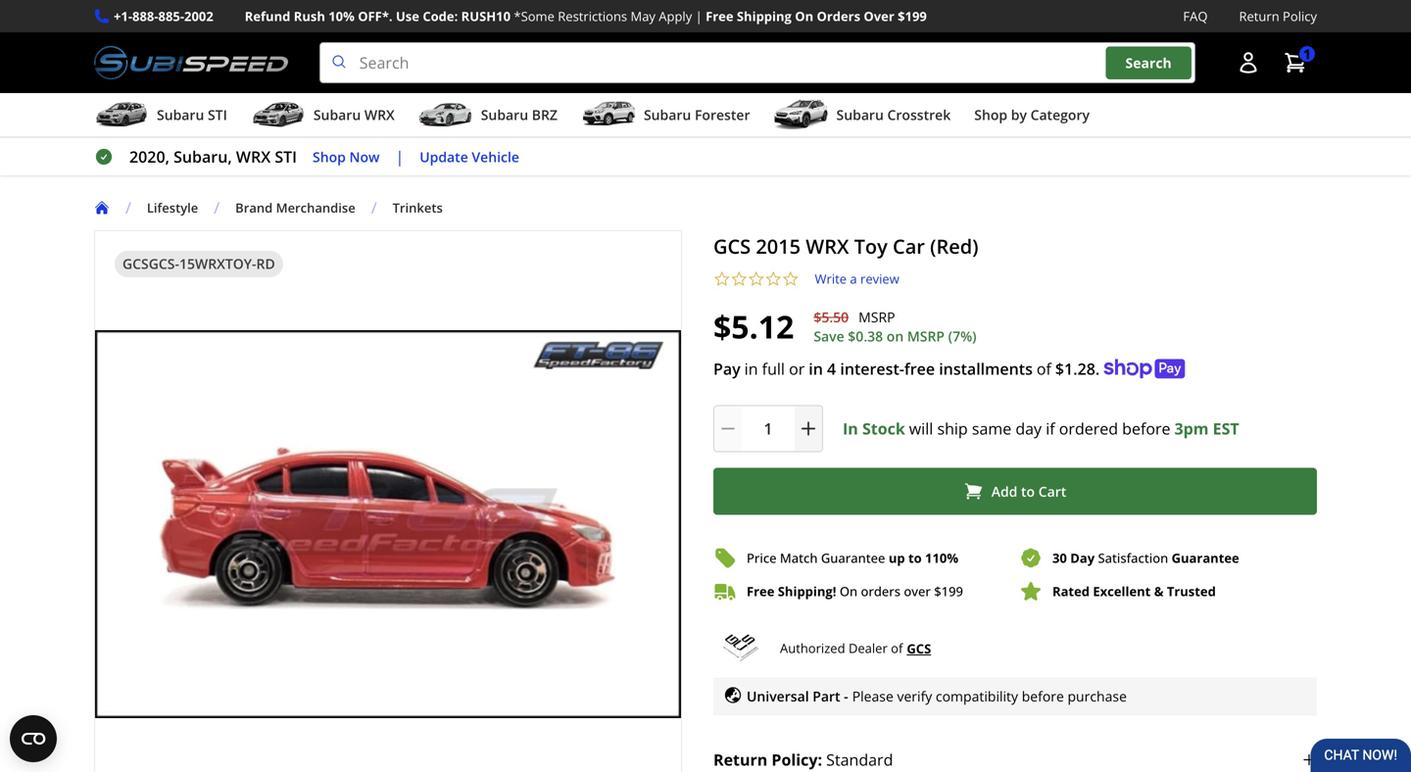 Task type: describe. For each thing, give the bounding box(es) containing it.
review
[[861, 270, 900, 288]]

over
[[904, 583, 931, 600]]

installments
[[939, 358, 1033, 379]]

shipping!
[[778, 583, 837, 600]]

wrx inside subaru wrx dropdown button
[[364, 105, 395, 124]]

shop now
[[313, 147, 380, 166]]

gcsgcs-
[[123, 254, 179, 273]]

authorized
[[780, 640, 845, 657]]

+1-888-885-2002
[[114, 7, 213, 25]]

2020, subaru, wrx sti
[[129, 146, 297, 167]]

subaru for subaru brz
[[481, 105, 528, 124]]

4
[[827, 358, 836, 379]]

gcsgcs-15wrxtoy-rd
[[123, 254, 275, 273]]

4 empty star image from the left
[[782, 271, 799, 288]]

10%
[[329, 7, 355, 25]]

shop by category
[[975, 105, 1090, 124]]

save
[[814, 327, 845, 346]]

a subaru wrx thumbnail image image
[[251, 100, 306, 130]]

subaru for subaru crosstrek
[[837, 105, 884, 124]]

shop now link
[[313, 146, 380, 168]]

$0.38
[[848, 327, 883, 346]]

subaru forester
[[644, 105, 750, 124]]

vehicle
[[472, 147, 519, 166]]

+1-
[[114, 7, 132, 25]]

empty star image
[[748, 271, 765, 288]]

1 horizontal spatial on
[[840, 583, 858, 600]]

faq
[[1183, 7, 1208, 25]]

return for return policy
[[1239, 7, 1280, 25]]

a subaru sti thumbnail image image
[[94, 100, 149, 130]]

0 horizontal spatial free
[[706, 7, 734, 25]]

universal part - please verify compatibility before purchase
[[747, 687, 1127, 706]]

0 horizontal spatial on
[[795, 7, 814, 25]]

part
[[813, 687, 841, 706]]

orders
[[817, 7, 861, 25]]

search input field
[[319, 42, 1196, 83]]

now
[[349, 147, 380, 166]]

lifestyle link down 2020,
[[147, 199, 198, 217]]

compatibility
[[936, 687, 1018, 706]]

1 button
[[1274, 43, 1317, 82]]

free shipping! on orders over $ 199
[[747, 583, 963, 600]]

up
[[889, 549, 905, 567]]

rated excellent & trusted
[[1053, 583, 1216, 600]]

3pm
[[1175, 418, 1209, 439]]

$199
[[898, 7, 927, 25]]

update
[[420, 147, 468, 166]]

may
[[631, 7, 656, 25]]

a subaru crosstrek thumbnail image image
[[774, 100, 829, 130]]

110%
[[925, 549, 959, 567]]

return policy
[[1239, 7, 1317, 25]]

search button
[[1106, 46, 1192, 79]]

write a review link
[[815, 270, 900, 288]]

car
[[893, 233, 925, 260]]

add to cart
[[992, 482, 1067, 501]]

or
[[789, 358, 805, 379]]

0 vertical spatial gcs
[[714, 233, 751, 260]]

policy:
[[772, 749, 822, 770]]

return for return policy: standard
[[714, 749, 768, 770]]

1 vertical spatial free
[[747, 583, 775, 600]]

subaru wrx
[[314, 105, 395, 124]]

purchase
[[1068, 687, 1127, 706]]

subaru for subaru forester
[[644, 105, 691, 124]]

authorized dealer of gcs
[[780, 640, 931, 658]]

30 day satisfaction guarantee
[[1053, 549, 1240, 567]]

$1.28
[[1056, 358, 1096, 379]]

by
[[1011, 105, 1027, 124]]

price match guarantee up to 110%
[[747, 549, 959, 567]]

est
[[1213, 418, 1240, 439]]

cart
[[1039, 482, 1067, 501]]

1 horizontal spatial of
[[1037, 358, 1052, 379]]

/ for trinkets
[[371, 197, 377, 218]]

shop for shop by category
[[975, 105, 1008, 124]]

gcs link
[[907, 638, 931, 659]]

shop by category button
[[975, 97, 1090, 136]]

2 in from the left
[[809, 358, 823, 379]]

interest-
[[840, 358, 905, 379]]

faq link
[[1183, 6, 1208, 27]]

subaru for subaru sti
[[157, 105, 204, 124]]

wrx for gcs 2015 wrx toy car (red)
[[806, 233, 849, 260]]

0 horizontal spatial msrp
[[859, 308, 895, 327]]

subaru sti button
[[94, 97, 227, 136]]

if
[[1046, 418, 1055, 439]]

verify
[[897, 687, 932, 706]]

add
[[992, 482, 1018, 501]]

885-
[[158, 7, 184, 25]]

policy
[[1283, 7, 1317, 25]]

a subaru forester thumbnail image image
[[581, 100, 636, 130]]

day
[[1016, 418, 1042, 439]]

brand
[[235, 199, 273, 217]]

return policy: standard
[[714, 749, 893, 770]]

subaru crosstrek
[[837, 105, 951, 124]]

2 guarantee from the left
[[1172, 549, 1240, 567]]

brand merchandise
[[235, 199, 356, 217]]

merchandise
[[276, 199, 356, 217]]

2015
[[756, 233, 801, 260]]

3 empty star image from the left
[[765, 271, 782, 288]]

will
[[909, 418, 933, 439]]

subaru brz button
[[418, 97, 558, 136]]

ordered
[[1059, 418, 1118, 439]]

/ for lifestyle
[[125, 197, 131, 218]]

sti inside subaru sti dropdown button
[[208, 105, 227, 124]]

$5.50 msrp save $0.38 on msrp (7%)
[[814, 308, 977, 346]]

decrement image
[[718, 419, 738, 439]]

$5.12
[[714, 305, 794, 348]]

satisfaction
[[1098, 549, 1169, 567]]

increment image
[[799, 419, 818, 439]]



Task type: vqa. For each thing, say whether or not it's contained in the screenshot.
WRX to the middle
yes



Task type: locate. For each thing, give the bounding box(es) containing it.
stock
[[863, 418, 905, 439]]

2 subaru from the left
[[314, 105, 361, 124]]

gcs
[[714, 233, 751, 260], [907, 640, 931, 658]]

+1-888-885-2002 link
[[114, 6, 213, 27]]

gcs inside authorized dealer of gcs
[[907, 640, 931, 658]]

0 horizontal spatial /
[[125, 197, 131, 218]]

empty star image left empty star image
[[714, 271, 731, 288]]

1 vertical spatial wrx
[[236, 146, 271, 167]]

0 horizontal spatial in
[[745, 358, 758, 379]]

day
[[1071, 549, 1095, 567]]

subaru right a subaru crosstrek thumbnail image
[[837, 105, 884, 124]]

excellent
[[1093, 583, 1151, 600]]

1 horizontal spatial guarantee
[[1172, 549, 1240, 567]]

shop left by
[[975, 105, 1008, 124]]

subaru sti
[[157, 105, 227, 124]]

apply
[[659, 7, 692, 25]]

before left the purchase
[[1022, 687, 1064, 706]]

/ right home icon at the left top of the page
[[125, 197, 131, 218]]

0 vertical spatial wrx
[[364, 105, 395, 124]]

5 subaru from the left
[[837, 105, 884, 124]]

free down price
[[747, 583, 775, 600]]

1 horizontal spatial to
[[1021, 482, 1035, 501]]

sti
[[208, 105, 227, 124], [275, 146, 297, 167]]

0 horizontal spatial |
[[395, 146, 404, 167]]

in left the 4 on the right top of page
[[809, 358, 823, 379]]

wrx for 2020, subaru, wrx sti
[[236, 146, 271, 167]]

0 vertical spatial sti
[[208, 105, 227, 124]]

1 horizontal spatial msrp
[[908, 327, 945, 346]]

shop inside dropdown button
[[975, 105, 1008, 124]]

gcs up empty star image
[[714, 233, 751, 260]]

empty star image right empty star image
[[782, 271, 799, 288]]

subaru inside dropdown button
[[481, 105, 528, 124]]

2 / from the left
[[214, 197, 220, 218]]

in
[[745, 358, 758, 379], [809, 358, 823, 379]]

1 vertical spatial sti
[[275, 146, 297, 167]]

write a review
[[815, 270, 900, 288]]

2 horizontal spatial wrx
[[806, 233, 849, 260]]

wrx up now
[[364, 105, 395, 124]]

msrp up $0.38
[[859, 308, 895, 327]]

(7%)
[[948, 327, 977, 346]]

lifestyle
[[147, 199, 198, 217]]

1 horizontal spatial gcs
[[907, 640, 931, 658]]

pay in full or in 4 interest-free installments of $1.28 .
[[714, 358, 1100, 379]]

0 vertical spatial to
[[1021, 482, 1035, 501]]

rated
[[1053, 583, 1090, 600]]

15wrxtoy-
[[179, 254, 256, 273]]

/ left brand
[[214, 197, 220, 218]]

shop pay image
[[1104, 359, 1185, 379]]

of left $1.28
[[1037, 358, 1052, 379]]

wrx
[[364, 105, 395, 124], [236, 146, 271, 167], [806, 233, 849, 260]]

0 vertical spatial on
[[795, 7, 814, 25]]

guarantee up free shipping! on orders over $ 199
[[821, 549, 886, 567]]

0 horizontal spatial of
[[891, 640, 903, 657]]

-
[[844, 687, 849, 706]]

$
[[934, 583, 942, 600]]

free right apply
[[706, 7, 734, 25]]

empty star image up $5.12
[[731, 271, 748, 288]]

None number field
[[714, 405, 823, 452]]

1 horizontal spatial return
[[1239, 7, 1280, 25]]

1 vertical spatial to
[[909, 549, 922, 567]]

/ left trinkets
[[371, 197, 377, 218]]

gcs up verify
[[907, 640, 931, 658]]

2 empty star image from the left
[[731, 271, 748, 288]]

in left full
[[745, 358, 758, 379]]

trinkets
[[393, 199, 443, 217]]

home image
[[94, 200, 110, 216]]

on
[[795, 7, 814, 25], [840, 583, 858, 600]]

1 / from the left
[[125, 197, 131, 218]]

2 vertical spatial wrx
[[806, 233, 849, 260]]

orders
[[861, 583, 901, 600]]

&
[[1154, 583, 1164, 600]]

empty star image down 2015
[[765, 271, 782, 288]]

on left orders on the bottom right of the page
[[840, 583, 858, 600]]

dealer
[[849, 640, 888, 657]]

return left policy:
[[714, 749, 768, 770]]

restrictions
[[558, 7, 627, 25]]

sti up 2020, subaru, wrx sti
[[208, 105, 227, 124]]

.
[[1096, 358, 1100, 379]]

lifestyle link
[[147, 199, 214, 217], [147, 199, 198, 217]]

to inside add to cart button
[[1021, 482, 1035, 501]]

1 vertical spatial on
[[840, 583, 858, 600]]

guarantee up 'trusted'
[[1172, 549, 1240, 567]]

1 in from the left
[[745, 358, 758, 379]]

1
[[1304, 44, 1311, 63]]

1 horizontal spatial in
[[809, 358, 823, 379]]

shop left now
[[313, 147, 346, 166]]

refund
[[245, 7, 290, 25]]

crosstrek
[[888, 105, 951, 124]]

0 vertical spatial free
[[706, 7, 734, 25]]

1 horizontal spatial |
[[696, 7, 703, 25]]

on
[[887, 327, 904, 346]]

0 horizontal spatial wrx
[[236, 146, 271, 167]]

1 vertical spatial of
[[891, 640, 903, 657]]

1 guarantee from the left
[[821, 549, 886, 567]]

return left policy
[[1239, 7, 1280, 25]]

of
[[1037, 358, 1052, 379], [891, 640, 903, 657]]

a subaru brz thumbnail image image
[[418, 100, 473, 130]]

brand merchandise link
[[235, 199, 371, 217], [235, 199, 356, 217]]

search
[[1126, 53, 1172, 72]]

category
[[1031, 105, 1090, 124]]

1 vertical spatial gcs
[[907, 640, 931, 658]]

brand merchandise link down shop now link at the top left of page
[[235, 199, 371, 217]]

1 horizontal spatial before
[[1122, 418, 1171, 439]]

0 horizontal spatial gcs
[[714, 233, 751, 260]]

before
[[1122, 418, 1171, 439], [1022, 687, 1064, 706]]

sti down a subaru wrx thumbnail image
[[275, 146, 297, 167]]

universal
[[747, 687, 809, 706]]

rush
[[294, 7, 325, 25]]

standard
[[826, 749, 893, 770]]

1 horizontal spatial shop
[[975, 105, 1008, 124]]

brand merchandise link up rd
[[235, 199, 356, 217]]

|
[[696, 7, 703, 25], [395, 146, 404, 167]]

gcs image
[[714, 635, 768, 662]]

1 vertical spatial before
[[1022, 687, 1064, 706]]

888-
[[132, 7, 158, 25]]

4 subaru from the left
[[644, 105, 691, 124]]

(red)
[[930, 233, 979, 260]]

0 vertical spatial before
[[1122, 418, 1171, 439]]

in
[[843, 418, 858, 439]]

0 vertical spatial of
[[1037, 358, 1052, 379]]

msrp right the on
[[908, 327, 945, 346]]

before left '3pm'
[[1122, 418, 1171, 439]]

full
[[762, 358, 785, 379]]

1 vertical spatial return
[[714, 749, 768, 770]]

1 empty star image from the left
[[714, 271, 731, 288]]

subaru up subaru,
[[157, 105, 204, 124]]

of left gcs link
[[891, 640, 903, 657]]

button image
[[1237, 51, 1261, 75]]

2 horizontal spatial /
[[371, 197, 377, 218]]

0 vertical spatial return
[[1239, 7, 1280, 25]]

0 vertical spatial shop
[[975, 105, 1008, 124]]

subaru up shop now
[[314, 105, 361, 124]]

0 horizontal spatial to
[[909, 549, 922, 567]]

subaru for subaru wrx
[[314, 105, 361, 124]]

0 horizontal spatial sti
[[208, 105, 227, 124]]

0 vertical spatial |
[[696, 7, 703, 25]]

lifestyle link down subaru,
[[147, 199, 214, 217]]

trinkets link
[[393, 199, 459, 217], [393, 199, 443, 217]]

add to cart button
[[714, 468, 1317, 515]]

/ for brand merchandise
[[214, 197, 220, 218]]

subaru,
[[174, 146, 232, 167]]

shipping
[[737, 7, 792, 25]]

subispeed logo image
[[94, 42, 288, 83]]

0 horizontal spatial return
[[714, 749, 768, 770]]

toy
[[854, 233, 888, 260]]

update vehicle button
[[420, 146, 519, 168]]

30
[[1053, 549, 1067, 567]]

a
[[850, 270, 857, 288]]

| right now
[[395, 146, 404, 167]]

code:
[[423, 7, 458, 25]]

trusted
[[1167, 583, 1216, 600]]

shop for shop now
[[313, 147, 346, 166]]

to right up
[[909, 549, 922, 567]]

same
[[972, 418, 1012, 439]]

3 subaru from the left
[[481, 105, 528, 124]]

msrp
[[859, 308, 895, 327], [908, 327, 945, 346]]

on left orders
[[795, 7, 814, 25]]

1 vertical spatial |
[[395, 146, 404, 167]]

over
[[864, 7, 895, 25]]

0 horizontal spatial guarantee
[[821, 549, 886, 567]]

1 subaru from the left
[[157, 105, 204, 124]]

wrx down a subaru wrx thumbnail image
[[236, 146, 271, 167]]

return
[[1239, 7, 1280, 25], [714, 749, 768, 770]]

write
[[815, 270, 847, 288]]

rush10
[[461, 7, 511, 25]]

subaru
[[157, 105, 204, 124], [314, 105, 361, 124], [481, 105, 528, 124], [644, 105, 691, 124], [837, 105, 884, 124]]

0 horizontal spatial shop
[[313, 147, 346, 166]]

1 horizontal spatial free
[[747, 583, 775, 600]]

0 horizontal spatial before
[[1022, 687, 1064, 706]]

1 horizontal spatial sti
[[275, 146, 297, 167]]

to right add in the bottom of the page
[[1021, 482, 1035, 501]]

empty star image
[[714, 271, 731, 288], [731, 271, 748, 288], [765, 271, 782, 288], [782, 271, 799, 288]]

match
[[780, 549, 818, 567]]

| right apply
[[696, 7, 703, 25]]

1 horizontal spatial wrx
[[364, 105, 395, 124]]

of inside authorized dealer of gcs
[[891, 640, 903, 657]]

wrx up "write"
[[806, 233, 849, 260]]

open widget image
[[10, 716, 57, 763]]

*some
[[514, 7, 555, 25]]

in stock will ship same day if ordered before 3pm est
[[843, 418, 1240, 439]]

subaru left forester
[[644, 105, 691, 124]]

subaru brz
[[481, 105, 558, 124]]

1 vertical spatial shop
[[313, 147, 346, 166]]

subaru wrx button
[[251, 97, 395, 136]]

subaru left the brz
[[481, 105, 528, 124]]

2020,
[[129, 146, 170, 167]]

gcs 2015 wrx toy car (red)
[[714, 233, 979, 260]]

3 / from the left
[[371, 197, 377, 218]]

1 horizontal spatial /
[[214, 197, 220, 218]]



